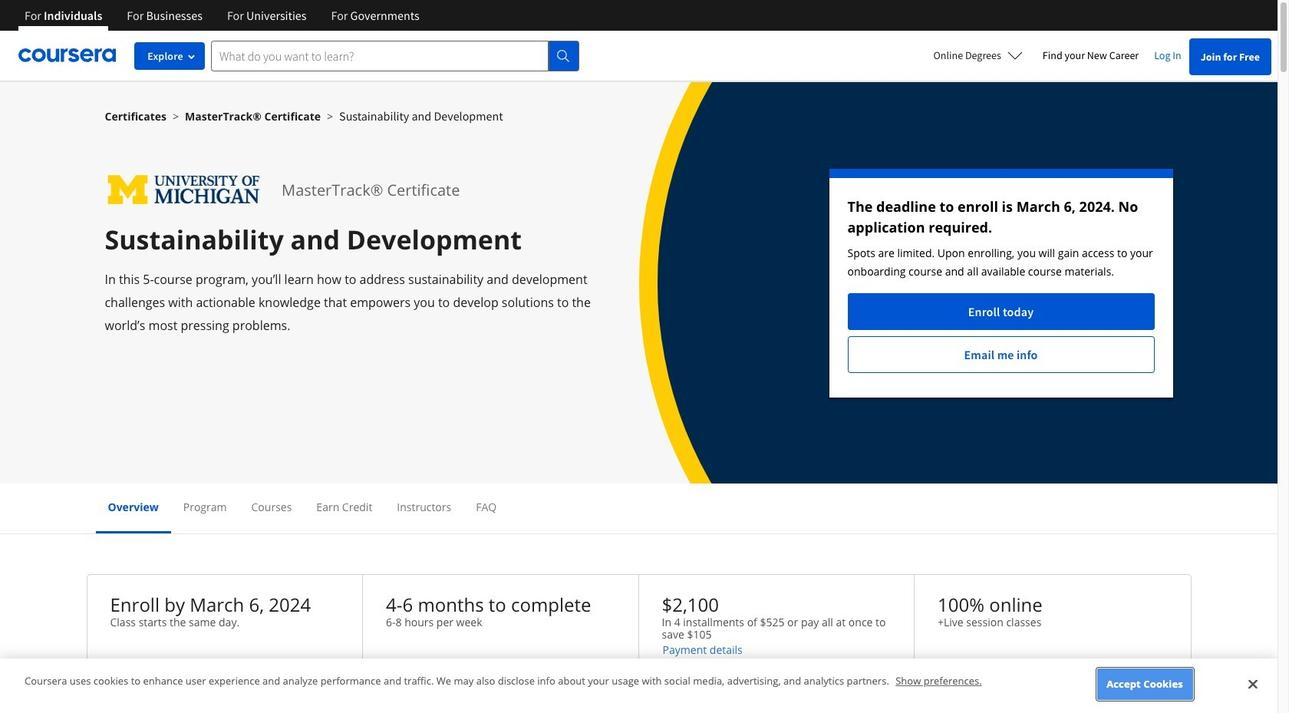Task type: locate. For each thing, give the bounding box(es) containing it.
What do you want to learn? text field
[[211, 40, 549, 71]]

None search field
[[211, 40, 579, 71]]

coursera image
[[18, 43, 116, 68]]

status
[[829, 169, 1173, 398]]

privacy alert dialog
[[0, 659, 1278, 713]]



Task type: vqa. For each thing, say whether or not it's contained in the screenshot.
second For
no



Task type: describe. For each thing, give the bounding box(es) containing it.
banner navigation
[[12, 0, 432, 42]]

university of michigan image
[[105, 169, 263, 211]]

certificate menu element
[[96, 484, 1182, 533]]



